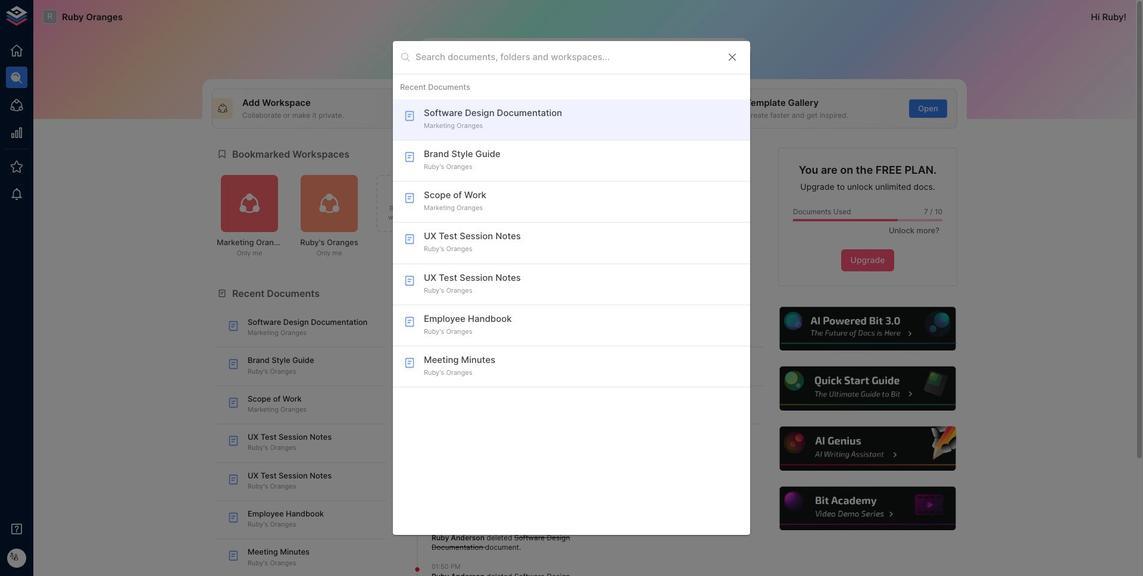 Task type: locate. For each thing, give the bounding box(es) containing it.
dialog
[[393, 41, 750, 535]]

2 help image from the top
[[778, 365, 958, 413]]

Search documents, folders and workspaces... text field
[[416, 48, 717, 66]]

help image
[[778, 305, 958, 353], [778, 365, 958, 413], [778, 425, 958, 473], [778, 485, 958, 533]]



Task type: describe. For each thing, give the bounding box(es) containing it.
1 help image from the top
[[778, 305, 958, 353]]

3 help image from the top
[[778, 425, 958, 473]]

4 help image from the top
[[778, 485, 958, 533]]



Task type: vqa. For each thing, say whether or not it's contained in the screenshot.
dialog
yes



